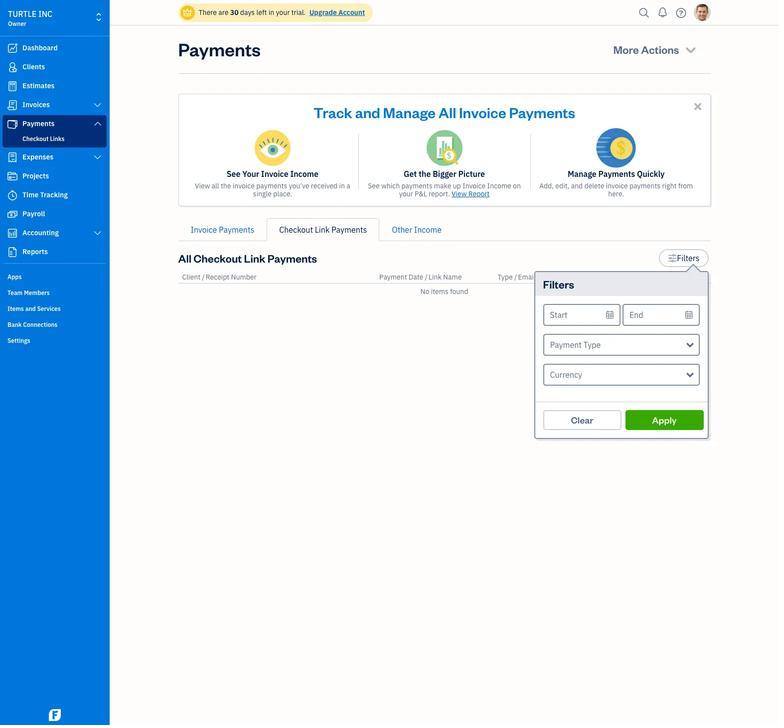 Task type: locate. For each thing, give the bounding box(es) containing it.
income up you've
[[291, 169, 319, 179]]

time tracking
[[22, 191, 68, 200]]

2 invoice from the left
[[606, 182, 628, 191]]

client image
[[6, 62, 18, 72]]

all up "get the bigger picture" on the right of the page
[[439, 103, 457, 122]]

1 payments from the left
[[257, 182, 288, 191]]

type inside field
[[584, 340, 601, 350]]

dashboard image
[[6, 43, 18, 53]]

here.
[[609, 190, 625, 199]]

chevron large down image down chevron large down icon
[[93, 154, 102, 162]]

chevrondown image
[[684, 42, 698, 56]]

timer image
[[6, 191, 18, 201]]

0 horizontal spatial payment
[[380, 273, 407, 282]]

2 horizontal spatial payments
[[630, 182, 661, 191]]

in
[[269, 8, 274, 17], [340, 182, 345, 191]]

invoice right delete
[[606, 182, 628, 191]]

amount / status
[[657, 273, 707, 282]]

income inside see which payments make up invoice income on your p&l report.
[[488, 182, 512, 191]]

get
[[404, 169, 417, 179]]

see inside see your invoice income view all the invoice payments you've received in a single place.
[[227, 169, 241, 179]]

0 vertical spatial type
[[498, 273, 513, 282]]

bigger
[[433, 169, 457, 179]]

payment date / link name
[[380, 273, 462, 282]]

1 vertical spatial manage
[[568, 169, 597, 179]]

p&l
[[415, 190, 427, 199]]

you've
[[289, 182, 310, 191]]

0 horizontal spatial the
[[221, 182, 231, 191]]

actions
[[642, 42, 680, 56]]

checkout down place.
[[280, 225, 313, 235]]

links
[[50, 135, 65, 143]]

quickly
[[638, 169, 665, 179]]

expense image
[[6, 153, 18, 163]]

3 chevron large down image from the top
[[93, 229, 102, 237]]

payments inside see which payments make up invoice income on your p&l report.
[[402, 182, 433, 191]]

checkout up the receipt
[[194, 251, 242, 265]]

payroll
[[22, 210, 45, 219]]

payments inside checkout link payments link
[[332, 225, 367, 235]]

link down received
[[315, 225, 330, 235]]

services
[[37, 305, 61, 313]]

0 vertical spatial income
[[291, 169, 319, 179]]

invoice for your
[[233, 182, 255, 191]]

clear button
[[544, 411, 622, 431]]

main element
[[0, 0, 135, 726]]

4 / from the left
[[683, 273, 686, 282]]

chevron large down image
[[93, 120, 102, 128]]

1 horizontal spatial income
[[414, 225, 442, 235]]

owner
[[8, 20, 26, 27]]

1 vertical spatial in
[[340, 182, 345, 191]]

apps
[[7, 273, 22, 281]]

1 vertical spatial chevron large down image
[[93, 154, 102, 162]]

link up number
[[244, 251, 266, 265]]

1 vertical spatial see
[[368, 182, 380, 191]]

payment up currency
[[551, 340, 582, 350]]

/
[[202, 273, 205, 282], [425, 273, 428, 282], [515, 273, 518, 282], [683, 273, 686, 282]]

0 horizontal spatial all
[[178, 251, 192, 265]]

date
[[409, 273, 424, 282]]

payments
[[257, 182, 288, 191], [402, 182, 433, 191], [630, 182, 661, 191]]

payments for income
[[257, 182, 288, 191]]

estimates link
[[2, 77, 107, 95]]

income right the other at top right
[[414, 225, 442, 235]]

and right edit, at the right top of the page
[[572, 182, 583, 191]]

1 horizontal spatial the
[[419, 169, 431, 179]]

checkout
[[22, 135, 49, 143], [280, 225, 313, 235], [194, 251, 242, 265]]

0 vertical spatial and
[[355, 103, 381, 122]]

see left which
[[368, 182, 380, 191]]

/ left email
[[515, 273, 518, 282]]

and
[[355, 103, 381, 122], [572, 182, 583, 191], [25, 305, 36, 313]]

1 horizontal spatial checkout
[[194, 251, 242, 265]]

0 horizontal spatial type
[[498, 273, 513, 282]]

your left p&l
[[400, 190, 413, 199]]

0 horizontal spatial invoice
[[233, 182, 255, 191]]

single
[[253, 190, 272, 199]]

0 vertical spatial see
[[227, 169, 241, 179]]

type
[[498, 273, 513, 282], [584, 340, 601, 350]]

0 vertical spatial filters
[[678, 253, 700, 263]]

0 horizontal spatial income
[[291, 169, 319, 179]]

1 vertical spatial checkout
[[280, 225, 313, 235]]

manage
[[383, 103, 436, 122], [568, 169, 597, 179]]

2 vertical spatial and
[[25, 305, 36, 313]]

checkout up the "expenses"
[[22, 135, 49, 143]]

other income link
[[380, 219, 454, 241]]

1 / from the left
[[202, 273, 205, 282]]

0 vertical spatial your
[[276, 8, 290, 17]]

1 chevron large down image from the top
[[93, 101, 102, 109]]

payment type
[[551, 340, 601, 350]]

items
[[7, 305, 24, 313]]

a
[[347, 182, 351, 191]]

income
[[291, 169, 319, 179], [488, 182, 512, 191], [414, 225, 442, 235]]

inc
[[38, 9, 53, 19]]

filters inside 'dropdown button'
[[678, 253, 700, 263]]

type down start date in mm/dd/yyyy format text box
[[584, 340, 601, 350]]

payment left date
[[380, 273, 407, 282]]

invoice for payments
[[606, 182, 628, 191]]

chevron large down image inside expenses link
[[93, 154, 102, 162]]

in right left
[[269, 8, 274, 17]]

Currency field
[[544, 364, 700, 386]]

clients
[[22, 62, 45, 71]]

2 vertical spatial link
[[429, 273, 442, 282]]

and for manage
[[355, 103, 381, 122]]

1 horizontal spatial and
[[355, 103, 381, 122]]

1 horizontal spatial payments
[[402, 182, 433, 191]]

1 vertical spatial income
[[488, 182, 512, 191]]

invoices link
[[2, 96, 107, 114]]

invoice
[[233, 182, 255, 191], [606, 182, 628, 191]]

checkout link payments link
[[267, 219, 380, 241]]

1 vertical spatial link
[[244, 251, 266, 265]]

accounting link
[[2, 225, 107, 242]]

filters up amount / status on the right
[[678, 253, 700, 263]]

1 vertical spatial payment
[[551, 340, 582, 350]]

receipt
[[206, 273, 230, 282]]

1 horizontal spatial all
[[439, 103, 457, 122]]

bank connections
[[7, 321, 58, 329]]

and inside the main "element"
[[25, 305, 36, 313]]

1 horizontal spatial in
[[340, 182, 345, 191]]

2 horizontal spatial link
[[429, 273, 442, 282]]

see left your
[[227, 169, 241, 179]]

see inside see which payments make up invoice income on your p&l report.
[[368, 182, 380, 191]]

apply button
[[626, 411, 704, 431]]

checkout for checkout link payments
[[280, 225, 313, 235]]

1 horizontal spatial your
[[400, 190, 413, 199]]

payments down quickly
[[630, 182, 661, 191]]

other income
[[392, 225, 442, 235]]

are
[[219, 8, 229, 17]]

expenses
[[22, 153, 54, 162]]

and right track
[[355, 103, 381, 122]]

manage inside manage payments quickly add, edit, and delete invoice payments right from here.
[[568, 169, 597, 179]]

payments inside see your invoice income view all the invoice payments you've received in a single place.
[[257, 182, 288, 191]]

2 horizontal spatial checkout
[[280, 225, 313, 235]]

payroll link
[[2, 206, 107, 224]]

the inside see your invoice income view all the invoice payments you've received in a single place.
[[221, 182, 231, 191]]

0 vertical spatial checkout
[[22, 135, 49, 143]]

chevron large down image inside invoices link
[[93, 101, 102, 109]]

dashboard link
[[2, 39, 107, 57]]

notifications image
[[655, 2, 671, 22]]

invoices
[[22, 100, 50, 109]]

0 horizontal spatial manage
[[383, 103, 436, 122]]

time tracking link
[[2, 187, 107, 205]]

1 horizontal spatial payment
[[551, 340, 582, 350]]

link up items on the top right
[[429, 273, 442, 282]]

in left "a" at the left of the page
[[340, 182, 345, 191]]

1 horizontal spatial filters
[[678, 253, 700, 263]]

1 horizontal spatial type
[[584, 340, 601, 350]]

see your invoice income view all the invoice payments you've received in a single place.
[[195, 169, 351, 199]]

2 horizontal spatial and
[[572, 182, 583, 191]]

income left on
[[488, 182, 512, 191]]

3 payments from the left
[[630, 182, 661, 191]]

type left email
[[498, 273, 513, 282]]

client
[[182, 273, 201, 282]]

all up client
[[178, 251, 192, 265]]

invoice inside see your invoice income view all the invoice payments you've received in a single place.
[[233, 182, 255, 191]]

chevron large down image
[[93, 101, 102, 109], [93, 154, 102, 162], [93, 229, 102, 237]]

bank
[[7, 321, 22, 329]]

payments down your
[[257, 182, 288, 191]]

team members
[[7, 289, 50, 297]]

checkout inside "link"
[[22, 135, 49, 143]]

2 vertical spatial chevron large down image
[[93, 229, 102, 237]]

filters button
[[659, 249, 709, 267]]

/ left status at the top right
[[683, 273, 686, 282]]

view left all
[[195, 182, 210, 191]]

payments inside manage payments quickly add, edit, and delete invoice payments right from here.
[[630, 182, 661, 191]]

and right items
[[25, 305, 36, 313]]

payment inside payment type field
[[551, 340, 582, 350]]

invoice inside see which payments make up invoice income on your p&l report.
[[463, 182, 486, 191]]

your left trial.
[[276, 8, 290, 17]]

End date in MM/DD/YYYY format text field
[[623, 304, 700, 326]]

/ for type
[[515, 273, 518, 282]]

0 vertical spatial payment
[[380, 273, 407, 282]]

0 vertical spatial chevron large down image
[[93, 101, 102, 109]]

1 vertical spatial your
[[400, 190, 413, 199]]

1 vertical spatial the
[[221, 182, 231, 191]]

chevron large down image up reports link
[[93, 229, 102, 237]]

invoice down your
[[233, 182, 255, 191]]

0 horizontal spatial see
[[227, 169, 241, 179]]

invoice inside manage payments quickly add, edit, and delete invoice payments right from here.
[[606, 182, 628, 191]]

see for which
[[368, 182, 380, 191]]

0 vertical spatial link
[[315, 225, 330, 235]]

team
[[7, 289, 23, 297]]

payments link
[[2, 115, 107, 133]]

3 / from the left
[[515, 273, 518, 282]]

0 vertical spatial the
[[419, 169, 431, 179]]

checkout links link
[[4, 133, 105, 145]]

0 horizontal spatial and
[[25, 305, 36, 313]]

team members link
[[2, 285, 107, 300]]

0 horizontal spatial view
[[195, 182, 210, 191]]

/ for amount
[[683, 273, 686, 282]]

0 horizontal spatial filters
[[544, 277, 575, 291]]

2 horizontal spatial income
[[488, 182, 512, 191]]

1 horizontal spatial invoice
[[606, 182, 628, 191]]

upgrade account link
[[308, 8, 365, 17]]

settings
[[7, 337, 30, 345]]

0 vertical spatial all
[[439, 103, 457, 122]]

/ right client
[[202, 273, 205, 282]]

on
[[513, 182, 521, 191]]

view right the "make"
[[452, 190, 467, 199]]

chevron large down image up chevron large down icon
[[93, 101, 102, 109]]

report image
[[6, 247, 18, 257]]

get the bigger picture image
[[427, 130, 463, 166]]

go to help image
[[674, 5, 690, 20]]

Start date in MM/DD/YYYY format text field
[[544, 304, 621, 326]]

0 horizontal spatial in
[[269, 8, 274, 17]]

invoice inside see your invoice income view all the invoice payments you've received in a single place.
[[261, 169, 289, 179]]

in inside see your invoice income view all the invoice payments you've received in a single place.
[[340, 182, 345, 191]]

1 vertical spatial type
[[584, 340, 601, 350]]

1 invoice from the left
[[233, 182, 255, 191]]

/ right date
[[425, 273, 428, 282]]

invoice image
[[6, 100, 18, 110]]

payments down get
[[402, 182, 433, 191]]

1 vertical spatial and
[[572, 182, 583, 191]]

your
[[243, 169, 259, 179]]

search image
[[637, 5, 653, 20]]

0 horizontal spatial link
[[244, 251, 266, 265]]

filters right email
[[544, 277, 575, 291]]

0 horizontal spatial payments
[[257, 182, 288, 191]]

see your invoice income image
[[255, 130, 291, 166]]

2 chevron large down image from the top
[[93, 154, 102, 162]]

see
[[227, 169, 241, 179], [368, 182, 380, 191]]

projects link
[[2, 168, 107, 186]]

the right all
[[221, 182, 231, 191]]

0 horizontal spatial checkout
[[22, 135, 49, 143]]

all
[[439, 103, 457, 122], [178, 251, 192, 265]]

members
[[24, 289, 50, 297]]

the right get
[[419, 169, 431, 179]]

2 payments from the left
[[402, 182, 433, 191]]

more actions
[[614, 42, 680, 56]]

1 horizontal spatial manage
[[568, 169, 597, 179]]

1 horizontal spatial see
[[368, 182, 380, 191]]

connections
[[23, 321, 58, 329]]



Task type: vqa. For each thing, say whether or not it's contained in the screenshot.
Add a Payment Schedule dropdown button
no



Task type: describe. For each thing, give the bounding box(es) containing it.
get the bigger picture
[[404, 169, 485, 179]]

reports link
[[2, 243, 107, 261]]

checkout link payments
[[280, 225, 367, 235]]

chevron large down image for expenses
[[93, 154, 102, 162]]

and for services
[[25, 305, 36, 313]]

upgrade
[[310, 8, 337, 17]]

chart image
[[6, 228, 18, 238]]

report.
[[429, 190, 450, 199]]

your inside see which payments make up invoice income on your p&l report.
[[400, 190, 413, 199]]

dashboard
[[22, 43, 58, 52]]

no
[[421, 287, 430, 296]]

income inside see your invoice income view all the invoice payments you've received in a single place.
[[291, 169, 319, 179]]

0 vertical spatial in
[[269, 8, 274, 17]]

/ for client
[[202, 273, 205, 282]]

payments inside manage payments quickly add, edit, and delete invoice payments right from here.
[[599, 169, 636, 179]]

payments inside payments link
[[22, 119, 55, 128]]

name
[[444, 273, 462, 282]]

manage payments quickly add, edit, and delete invoice payments right from here.
[[540, 169, 694, 199]]

from
[[679, 182, 694, 191]]

expenses link
[[2, 149, 107, 167]]

payment image
[[6, 119, 18, 129]]

left
[[257, 8, 267, 17]]

turtle
[[8, 9, 37, 19]]

apply
[[653, 415, 677, 426]]

items
[[431, 287, 449, 296]]

items and services link
[[2, 301, 107, 316]]

delete
[[585, 182, 605, 191]]

payment for payment type
[[551, 340, 582, 350]]

1 horizontal spatial link
[[315, 225, 330, 235]]

2 / from the left
[[425, 273, 428, 282]]

1 horizontal spatial view
[[452, 190, 467, 199]]

accounting
[[22, 228, 59, 237]]

other
[[392, 225, 413, 235]]

settings image
[[668, 252, 678, 264]]

checkout links
[[22, 135, 65, 143]]

see which payments make up invoice income on your p&l report.
[[368, 182, 521, 199]]

payments for add,
[[630, 182, 661, 191]]

and inside manage payments quickly add, edit, and delete invoice payments right from here.
[[572, 182, 583, 191]]

currency
[[551, 370, 583, 380]]

0 vertical spatial manage
[[383, 103, 436, 122]]

there
[[199, 8, 217, 17]]

bank connections link
[[2, 317, 107, 332]]

estimate image
[[6, 81, 18, 91]]

account
[[339, 8, 365, 17]]

amount
[[657, 273, 682, 282]]

invoice inside invoice payments link
[[191, 225, 217, 235]]

1 vertical spatial filters
[[544, 277, 575, 291]]

checkout for checkout links
[[22, 135, 49, 143]]

track and manage all invoice payments
[[314, 103, 576, 122]]

tracking
[[40, 191, 68, 200]]

add,
[[540, 182, 554, 191]]

trial.
[[292, 8, 306, 17]]

up
[[453, 182, 461, 191]]

money image
[[6, 210, 18, 220]]

2 vertical spatial checkout
[[194, 251, 242, 265]]

days
[[240, 8, 255, 17]]

invoice payments
[[191, 225, 255, 235]]

clear
[[571, 415, 594, 426]]

0 horizontal spatial your
[[276, 8, 290, 17]]

estimates
[[22, 81, 55, 90]]

type / email
[[498, 273, 536, 282]]

2 vertical spatial income
[[414, 225, 442, 235]]

Payment Type field
[[544, 334, 700, 356]]

amount button
[[657, 273, 682, 282]]

settings link
[[2, 333, 107, 348]]

view inside see your invoice income view all the invoice payments you've received in a single place.
[[195, 182, 210, 191]]

1 vertical spatial all
[[178, 251, 192, 265]]

manage payments quickly image
[[597, 128, 636, 168]]

no items found
[[421, 287, 469, 296]]

time
[[22, 191, 39, 200]]

make
[[434, 182, 452, 191]]

payment for payment date / link name
[[380, 273, 407, 282]]

email
[[519, 273, 536, 282]]

chevron large down image for invoices
[[93, 101, 102, 109]]

more
[[614, 42, 640, 56]]

number
[[231, 273, 257, 282]]

all checkout link payments
[[178, 251, 317, 265]]

found
[[451, 287, 469, 296]]

invoice payments link
[[178, 219, 267, 241]]

projects
[[22, 172, 49, 181]]

picture
[[459, 169, 485, 179]]

track
[[314, 103, 353, 122]]

project image
[[6, 172, 18, 182]]

see for your
[[227, 169, 241, 179]]

there are 30 days left in your trial. upgrade account
[[199, 8, 365, 17]]

which
[[382, 182, 400, 191]]

items and services
[[7, 305, 61, 313]]

clients link
[[2, 58, 107, 76]]

crown image
[[182, 7, 193, 18]]

all
[[212, 182, 219, 191]]

chevron large down image for accounting
[[93, 229, 102, 237]]

payments inside invoice payments link
[[219, 225, 255, 235]]

30
[[230, 8, 239, 17]]

status
[[687, 273, 707, 282]]

close image
[[693, 101, 704, 112]]

freshbooks image
[[47, 710, 63, 722]]

place.
[[274, 190, 292, 199]]

apps link
[[2, 269, 107, 284]]

client / receipt number
[[182, 273, 257, 282]]

turtle inc owner
[[8, 9, 53, 27]]

more actions button
[[605, 37, 707, 61]]



